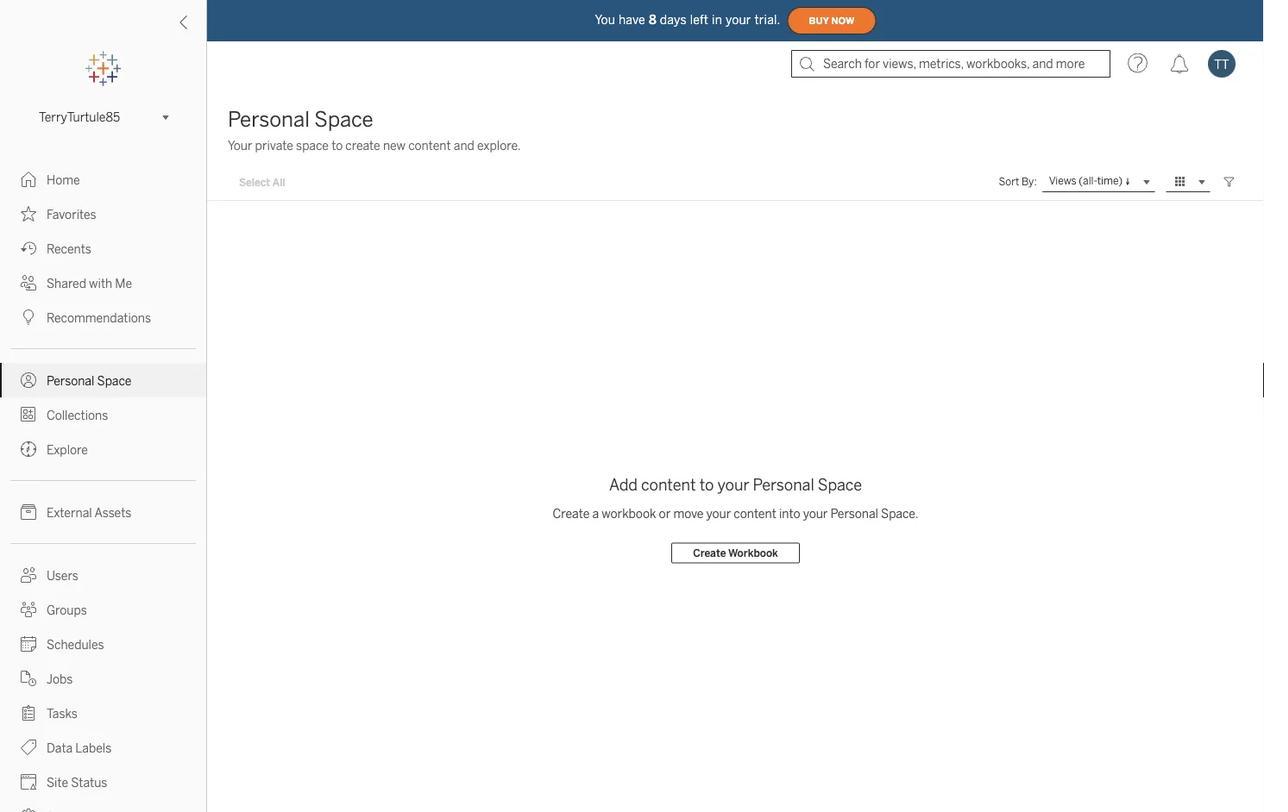 Task type: describe. For each thing, give the bounding box(es) containing it.
workbook
[[728, 547, 778, 560]]

create workbook
[[693, 547, 778, 560]]

2 horizontal spatial content
[[734, 507, 776, 522]]

in
[[712, 13, 722, 27]]

by:
[[1022, 176, 1037, 188]]

site status
[[47, 776, 107, 790]]

recommendations link
[[0, 300, 206, 335]]

your right 'in'
[[726, 13, 751, 27]]

grid view image
[[1173, 174, 1188, 190]]

external assets link
[[0, 495, 206, 530]]

personal space
[[47, 374, 132, 388]]

data labels
[[47, 742, 112, 756]]

days
[[660, 13, 687, 27]]

your up create a workbook or move your content into your personal space.
[[718, 476, 749, 494]]

you have 8 days left in your trial.
[[595, 13, 780, 27]]

personal left space.
[[831, 507, 878, 522]]

and
[[454, 138, 474, 153]]

1 horizontal spatial content
[[641, 476, 696, 494]]

or
[[659, 507, 671, 522]]

buy
[[809, 15, 829, 26]]

explore
[[47, 443, 88, 457]]

now
[[831, 15, 855, 26]]

private
[[255, 138, 293, 153]]

personal inside the personal space your private space to create new content and explore.
[[228, 107, 310, 132]]

favorites link
[[0, 197, 206, 231]]

personal inside main navigation. press the up and down arrow keys to access links. element
[[47, 374, 94, 388]]

shared
[[47, 277, 86, 291]]

space for personal space your private space to create new content and explore.
[[314, 107, 373, 132]]

collections link
[[0, 398, 206, 432]]

have
[[619, 13, 645, 27]]

tasks
[[47, 707, 78, 721]]

external assets
[[47, 506, 131, 520]]

explore link
[[0, 432, 206, 467]]

personal up into
[[753, 476, 814, 494]]

tasks link
[[0, 696, 206, 731]]

site status link
[[0, 765, 206, 800]]

space for personal space
[[97, 374, 132, 388]]

home
[[47, 173, 80, 187]]

assets
[[94, 506, 131, 520]]

groups link
[[0, 593, 206, 627]]

add
[[609, 476, 638, 494]]

content inside the personal space your private space to create new content and explore.
[[408, 138, 451, 153]]

(all-
[[1079, 175, 1097, 187]]

views
[[1049, 175, 1077, 187]]

trial.
[[755, 13, 780, 27]]

terryturtule85
[[39, 110, 120, 124]]

navigation panel element
[[0, 52, 206, 813]]

explore.
[[477, 138, 521, 153]]

terryturtule85 button
[[32, 107, 174, 128]]

create for create workbook
[[693, 547, 726, 560]]

space.
[[881, 507, 918, 522]]

jobs link
[[0, 662, 206, 696]]

move
[[673, 507, 704, 522]]



Task type: locate. For each thing, give the bounding box(es) containing it.
workbook
[[602, 507, 656, 522]]

with
[[89, 277, 112, 291]]

your
[[228, 138, 252, 153]]

0 horizontal spatial create
[[553, 507, 590, 522]]

to up move
[[700, 476, 714, 494]]

time)
[[1097, 175, 1123, 187]]

site
[[47, 776, 68, 790]]

create
[[553, 507, 590, 522], [693, 547, 726, 560]]

space inside main navigation. press the up and down arrow keys to access links. element
[[97, 374, 132, 388]]

recommendations
[[47, 311, 151, 325]]

content
[[408, 138, 451, 153], [641, 476, 696, 494], [734, 507, 776, 522]]

external
[[47, 506, 92, 520]]

collections
[[47, 409, 108, 423]]

your
[[726, 13, 751, 27], [718, 476, 749, 494], [706, 507, 731, 522], [803, 507, 828, 522]]

data
[[47, 742, 73, 756]]

0 horizontal spatial content
[[408, 138, 451, 153]]

content left 'and'
[[408, 138, 451, 153]]

0 vertical spatial space
[[314, 107, 373, 132]]

8
[[649, 13, 657, 27]]

recents link
[[0, 231, 206, 266]]

recents
[[47, 242, 91, 256]]

buy now button
[[787, 7, 876, 35]]

1 vertical spatial space
[[97, 374, 132, 388]]

1 vertical spatial content
[[641, 476, 696, 494]]

1 vertical spatial to
[[700, 476, 714, 494]]

create left a
[[553, 507, 590, 522]]

personal up collections
[[47, 374, 94, 388]]

2 vertical spatial space
[[818, 476, 862, 494]]

to inside the personal space your private space to create new content and explore.
[[331, 138, 343, 153]]

me
[[115, 277, 132, 291]]

add content to your personal space
[[609, 476, 862, 494]]

1 horizontal spatial space
[[314, 107, 373, 132]]

0 vertical spatial create
[[553, 507, 590, 522]]

select all
[[239, 176, 285, 188]]

create inside button
[[693, 547, 726, 560]]

your right move
[[706, 507, 731, 522]]

create workbook button
[[671, 543, 800, 564]]

select all button
[[228, 172, 297, 192]]

schedules link
[[0, 627, 206, 662]]

to right the space
[[331, 138, 343, 153]]

schedules
[[47, 638, 104, 652]]

groups
[[47, 604, 87, 618]]

shared with me
[[47, 277, 132, 291]]

jobs
[[47, 673, 73, 687]]

content left into
[[734, 507, 776, 522]]

personal
[[228, 107, 310, 132], [47, 374, 94, 388], [753, 476, 814, 494], [831, 507, 878, 522]]

space
[[296, 138, 329, 153]]

you
[[595, 13, 615, 27]]

all
[[272, 176, 285, 188]]

Search for views, metrics, workbooks, and more text field
[[791, 50, 1111, 78]]

new
[[383, 138, 406, 153]]

home link
[[0, 162, 206, 197]]

sort
[[999, 176, 1019, 188]]

users
[[47, 569, 78, 583]]

1 horizontal spatial create
[[693, 547, 726, 560]]

a
[[592, 507, 599, 522]]

select
[[239, 176, 270, 188]]

personal space your private space to create new content and explore.
[[228, 107, 521, 153]]

into
[[779, 507, 800, 522]]

space
[[314, 107, 373, 132], [97, 374, 132, 388], [818, 476, 862, 494]]

1 vertical spatial create
[[693, 547, 726, 560]]

labels
[[75, 742, 112, 756]]

0 horizontal spatial space
[[97, 374, 132, 388]]

buy now
[[809, 15, 855, 26]]

create a workbook or move your content into your personal space.
[[553, 507, 918, 522]]

create
[[345, 138, 380, 153]]

personal space link
[[0, 363, 206, 398]]

create left workbook
[[693, 547, 726, 560]]

space inside the personal space your private space to create new content and explore.
[[314, 107, 373, 132]]

main navigation. press the up and down arrow keys to access links. element
[[0, 162, 206, 813]]

0 vertical spatial to
[[331, 138, 343, 153]]

sort by:
[[999, 176, 1037, 188]]

create for create a workbook or move your content into your personal space.
[[553, 507, 590, 522]]

shared with me link
[[0, 266, 206, 300]]

2 horizontal spatial space
[[818, 476, 862, 494]]

views (all-time) button
[[1042, 172, 1155, 192]]

0 horizontal spatial to
[[331, 138, 343, 153]]

views (all-time)
[[1049, 175, 1123, 187]]

favorites
[[47, 208, 96, 222]]

content up or
[[641, 476, 696, 494]]

your right into
[[803, 507, 828, 522]]

users link
[[0, 558, 206, 593]]

data labels link
[[0, 731, 206, 765]]

1 horizontal spatial to
[[700, 476, 714, 494]]

2 vertical spatial content
[[734, 507, 776, 522]]

left
[[690, 13, 709, 27]]

0 vertical spatial content
[[408, 138, 451, 153]]

status
[[71, 776, 107, 790]]

personal up private
[[228, 107, 310, 132]]

to
[[331, 138, 343, 153], [700, 476, 714, 494]]



Task type: vqa. For each thing, say whether or not it's contained in the screenshot.
Me
yes



